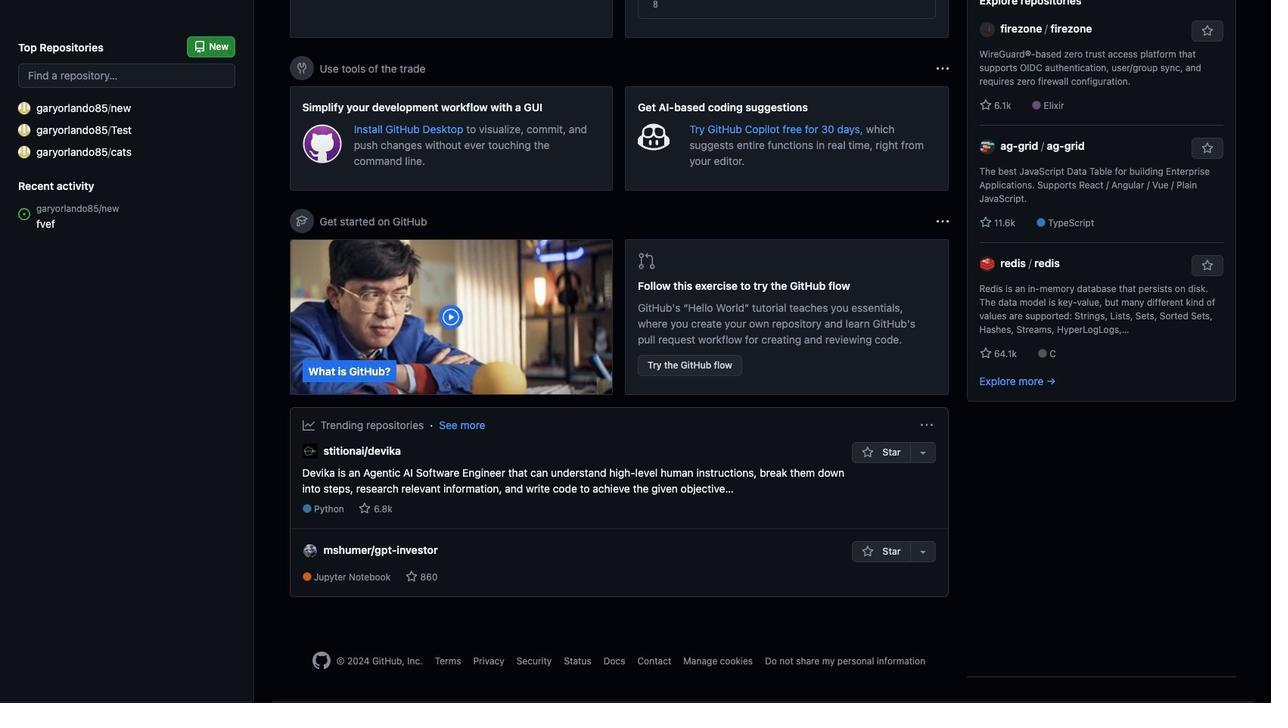 Task type: locate. For each thing, give the bounding box(es) containing it.
1 vertical spatial why am i seeing this? image
[[937, 215, 949, 227]]

2 star this repository image from the top
[[1202, 142, 1214, 154]]

test image
[[18, 124, 30, 136]]

@mshumer profile image
[[302, 543, 318, 558]]

2 vertical spatial star this repository image
[[1202, 260, 1214, 272]]

star image
[[980, 99, 992, 111], [980, 217, 992, 229], [980, 347, 992, 360], [862, 447, 875, 459], [862, 546, 875, 558], [405, 571, 418, 583]]

star image inside repo details element
[[405, 571, 418, 583]]

play image
[[442, 308, 460, 326]]

0 vertical spatial why am i seeing this? image
[[937, 62, 949, 75]]

start a new repository element
[[290, 0, 613, 38]]

1 vertical spatial star this repository image
[[1202, 142, 1214, 154]]

0 vertical spatial repo details element
[[302, 503, 853, 517]]

2 repo details element from the top
[[302, 571, 450, 584]]

1 why am i seeing this? image from the top
[[937, 62, 949, 75]]

star this repository image for @firezone profile image
[[1202, 25, 1214, 37]]

1 vertical spatial repo details element
[[302, 571, 450, 584]]

new image
[[18, 102, 30, 114]]

@redis profile image
[[980, 257, 995, 272]]

why am i seeing this? image
[[937, 62, 949, 75], [937, 215, 949, 227]]

2 why am i seeing this? image from the top
[[937, 215, 949, 227]]

add this repository to a list image
[[917, 447, 929, 459]]

0 vertical spatial star this repository image
[[1202, 25, 1214, 37]]

add this repository to a list image
[[917, 546, 929, 558]]

star this repository image
[[1202, 25, 1214, 37], [1202, 142, 1214, 154], [1202, 260, 1214, 272]]

star this repository image for @ag-grid profile icon
[[1202, 142, 1214, 154]]

star image
[[359, 503, 371, 515]]

why am i seeing this? image for get ai-based coding suggestions element
[[937, 62, 949, 75]]

try the github flow element
[[625, 239, 949, 395]]

repo details element
[[302, 503, 853, 517], [302, 571, 450, 584]]

cats image
[[18, 146, 30, 158]]

1 star this repository image from the top
[[1202, 25, 1214, 37]]

@stitionai profile image
[[302, 444, 318, 459]]

star this repository image for @redis profile image
[[1202, 260, 1214, 272]]

explore element
[[967, 0, 1237, 677]]

explore repositories navigation
[[967, 0, 1237, 402]]

1 repo details element from the top
[[302, 503, 853, 517]]

what is github? element
[[290, 239, 613, 395]]

3 star this repository image from the top
[[1202, 260, 1214, 272]]



Task type: vqa. For each thing, say whether or not it's contained in the screenshot.
PLAY icon
yes



Task type: describe. For each thing, give the bounding box(es) containing it.
graph image
[[302, 419, 315, 431]]

Top Repositories search field
[[18, 64, 235, 88]]

why am i seeing this? image for try the github flow element
[[937, 215, 949, 227]]

homepage image
[[313, 652, 331, 670]]

mortar board image
[[296, 215, 308, 227]]

Find a repository… text field
[[18, 64, 235, 88]]

git pull request image
[[638, 252, 656, 270]]

simplify your development workflow with a gui element
[[290, 86, 613, 191]]

@firezone profile image
[[980, 22, 995, 37]]

tools image
[[296, 62, 308, 74]]

get ai-based coding suggestions element
[[625, 86, 949, 191]]

open issue image
[[18, 208, 30, 220]]

@ag-grid profile image
[[980, 140, 995, 155]]

feed item heading menu image
[[921, 419, 933, 431]]

github desktop image
[[302, 124, 342, 164]]

what is github? image
[[290, 240, 612, 394]]



